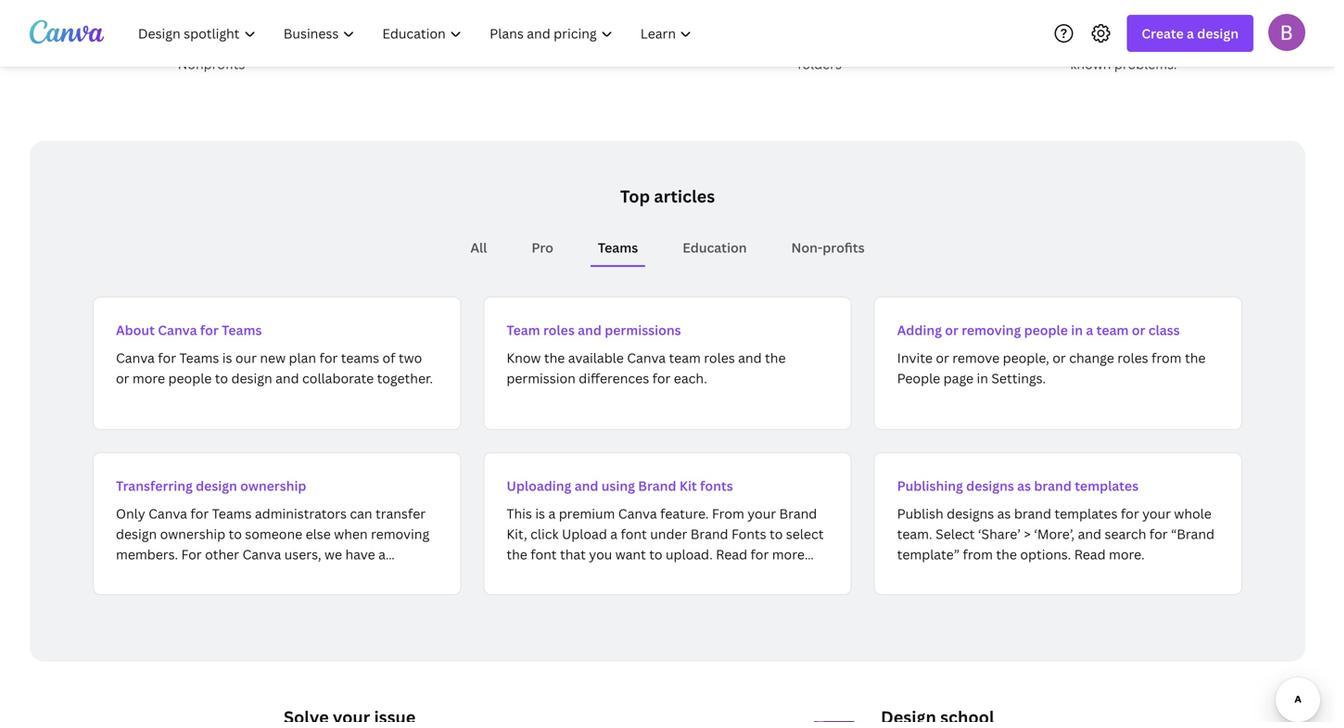 Task type: vqa. For each thing, say whether or not it's contained in the screenshot.
to in the CANVA FOR TEAMS IS OUR NEW PLAN FOR TEAMS OF TWO OR MORE PEOPLE TO DESIGN AND COLLABORATE TOGETHER.
yes



Task type: locate. For each thing, give the bounding box(es) containing it.
design down our
[[231, 370, 272, 387]]

or up page
[[936, 349, 950, 367]]

removing up remove
[[962, 321, 1022, 339]]

1 read from the left
[[716, 546, 748, 564]]

or left change
[[1053, 349, 1067, 367]]

select
[[936, 526, 975, 543]]

create
[[1142, 25, 1184, 42]]

for left education,
[[143, 35, 162, 52]]

for down "fonts"
[[751, 546, 769, 564]]

1 vertical spatial in
[[977, 370, 989, 387]]

transferring
[[116, 477, 193, 495]]

1 vertical spatial designs
[[967, 477, 1015, 495]]

from
[[1152, 349, 1182, 367], [963, 546, 994, 564]]

a right have
[[379, 546, 386, 564]]

1 horizontal spatial read
[[1075, 546, 1106, 564]]

1 horizontal spatial is
[[536, 505, 546, 523]]

brand up >
[[1015, 505, 1052, 523]]

collaborate
[[302, 370, 374, 387]]

and
[[235, 35, 258, 52], [896, 35, 920, 52], [578, 321, 602, 339], [739, 349, 762, 367], [276, 370, 299, 387], [575, 477, 599, 495], [1078, 526, 1102, 543]]

to down under on the bottom of page
[[650, 546, 663, 564]]

designs up 'share'
[[967, 477, 1015, 495]]

0 vertical spatial people
[[1025, 321, 1069, 339]]

in down remove
[[977, 370, 989, 387]]

read down "fonts"
[[716, 546, 748, 564]]

1 horizontal spatial includes
[[729, 14, 782, 32]]

in
[[1072, 321, 1084, 339], [977, 370, 989, 387]]

canva
[[152, 14, 190, 32], [221, 14, 260, 32], [101, 35, 140, 52], [262, 35, 300, 52], [158, 321, 197, 339], [116, 349, 155, 367], [627, 349, 666, 367], [149, 505, 187, 523], [619, 505, 657, 523], [243, 546, 281, 564]]

in up change
[[1072, 321, 1084, 339]]

removing
[[962, 321, 1022, 339], [371, 526, 430, 543]]

to up other
[[229, 526, 242, 543]]

and inside includes images, videos, text, websites, managing designs and folders
[[896, 35, 920, 52]]

0 horizontal spatial font
[[531, 546, 557, 564]]

your left the whole
[[1143, 505, 1172, 523]]

more inside canva for teams is our new plan for teams of two or more people to design and collaborate together.
[[133, 370, 165, 387]]

to inside need quick help? browse for solutions to the most commonly known problems.
[[1084, 35, 1097, 52]]

brand inside publish designs as brand templates for your whole team. select 'share' > 'more', and search for "brand template" from the options. read more.
[[1015, 505, 1052, 523]]

bob builder image
[[1269, 14, 1306, 51]]

select
[[786, 526, 824, 543]]

2 read from the left
[[1075, 546, 1106, 564]]

2 your from the left
[[1143, 505, 1172, 523]]

canva down uploading and using brand kit fonts
[[619, 505, 657, 523]]

1 vertical spatial team
[[669, 349, 701, 367]]

0 vertical spatial ownership
[[240, 477, 307, 495]]

to inside canva for teams is our new plan for teams of two or more people to design and collaborate together.
[[215, 370, 228, 387]]

0 horizontal spatial read
[[716, 546, 748, 564]]

0 vertical spatial templates
[[1075, 477, 1139, 495]]

1 horizontal spatial roles
[[704, 349, 735, 367]]

or
[[946, 321, 959, 339], [1132, 321, 1146, 339], [936, 349, 950, 367], [1053, 349, 1067, 367], [116, 370, 129, 387]]

for right search
[[1150, 526, 1168, 543]]

1 horizontal spatial your
[[1143, 505, 1172, 523]]

a right create
[[1187, 25, 1195, 42]]

education,
[[165, 35, 232, 52]]

teams inside button
[[598, 239, 638, 257]]

more down select
[[772, 546, 805, 564]]

as for publish
[[998, 505, 1012, 523]]

brand up select
[[780, 505, 818, 523]]

teams down top
[[598, 239, 638, 257]]

canva inside canva for teams is our new plan for teams of two or more people to design and collaborate together.
[[116, 349, 155, 367]]

teams
[[598, 239, 638, 257], [222, 321, 262, 339], [179, 349, 219, 367], [212, 505, 252, 523]]

to down about canva for teams
[[215, 370, 228, 387]]

as
[[1018, 477, 1032, 495], [998, 505, 1012, 523]]

1 includes from the left
[[95, 14, 148, 32]]

team inside 'know the available canva team roles and the permission differences for each.'
[[669, 349, 701, 367]]

0 vertical spatial brand
[[1035, 477, 1072, 495]]

education
[[683, 239, 747, 257]]

for left each.
[[653, 370, 671, 387]]

to up known
[[1084, 35, 1097, 52]]

2 vertical spatial designs
[[947, 505, 995, 523]]

whole
[[1175, 505, 1212, 523]]

canva down permissions
[[627, 349, 666, 367]]

roles up each.
[[704, 349, 735, 367]]

roles right team
[[544, 321, 575, 339]]

design
[[1198, 25, 1239, 42], [231, 370, 272, 387], [196, 477, 237, 495], [116, 526, 157, 543]]

is
[[222, 349, 232, 367], [536, 505, 546, 523]]

brand for publish
[[1015, 505, 1052, 523]]

for inside need quick help? browse for solutions to the most commonly known problems.
[[1195, 14, 1213, 32]]

includes up websites, at right
[[729, 14, 782, 32]]

2 horizontal spatial brand
[[780, 505, 818, 523]]

as up 'share'
[[998, 505, 1012, 523]]

read left more.
[[1075, 546, 1106, 564]]

1 horizontal spatial from
[[1152, 349, 1182, 367]]

0 horizontal spatial from
[[963, 546, 994, 564]]

1 vertical spatial from
[[963, 546, 994, 564]]

or down about
[[116, 370, 129, 387]]

designs for publishing
[[967, 477, 1015, 495]]

ownership up for
[[160, 526, 226, 543]]

2 horizontal spatial roles
[[1118, 349, 1149, 367]]

people down about canva for teams
[[168, 370, 212, 387]]

1 vertical spatial brand
[[1015, 505, 1052, 523]]

designs inside publish designs as brand templates for your whole team. select 'share' > 'more', and search for "brand template" from the options. read more.
[[947, 505, 995, 523]]

includes canva pro, canva for teams, canva for education, and canva for nonprofits link
[[71, 0, 353, 89]]

'more',
[[1035, 526, 1075, 543]]

for
[[181, 546, 202, 564]]

ownership
[[240, 477, 307, 495], [160, 526, 226, 543]]

font down click
[[531, 546, 557, 564]]

canva inside 'know the available canva team roles and the permission differences for each.'
[[627, 349, 666, 367]]

1 vertical spatial as
[[998, 505, 1012, 523]]

1 vertical spatial more
[[772, 546, 805, 564]]

from down class
[[1152, 349, 1182, 367]]

template"
[[898, 546, 960, 564]]

for left teams,
[[263, 14, 282, 32]]

can
[[350, 505, 373, 523]]

your up "fonts"
[[748, 505, 777, 523]]

top
[[620, 185, 650, 208]]

more inside this is a premium canva feature. from your brand kit, click upload a font under brand fonts to select the font that you want to upload. read for more details.
[[772, 546, 805, 564]]

0 horizontal spatial removing
[[371, 526, 430, 543]]

0 vertical spatial in
[[1072, 321, 1084, 339]]

search
[[1105, 526, 1147, 543]]

text,
[[883, 14, 911, 32]]

0 vertical spatial is
[[222, 349, 232, 367]]

1 horizontal spatial in
[[1072, 321, 1084, 339]]

teams up our
[[222, 321, 262, 339]]

invite or remove people, or change roles from the people page in settings.
[[898, 349, 1206, 387]]

1 your from the left
[[748, 505, 777, 523]]

is left our
[[222, 349, 232, 367]]

have
[[346, 546, 375, 564]]

or left class
[[1132, 321, 1146, 339]]

teams down about canva for teams
[[179, 349, 219, 367]]

0 horizontal spatial people
[[168, 370, 212, 387]]

0 horizontal spatial your
[[748, 505, 777, 523]]

team up each.
[[669, 349, 701, 367]]

removing down transfer
[[371, 526, 430, 543]]

1 vertical spatial ownership
[[160, 526, 226, 543]]

all
[[471, 239, 487, 257]]

other
[[205, 546, 239, 564]]

people
[[1025, 321, 1069, 339], [168, 370, 212, 387]]

0 vertical spatial more
[[133, 370, 165, 387]]

from down 'share'
[[963, 546, 994, 564]]

design down only
[[116, 526, 157, 543]]

this
[[507, 505, 532, 523]]

'share'
[[979, 526, 1021, 543]]

settings.
[[992, 370, 1047, 387]]

more
[[133, 370, 165, 387], [772, 546, 805, 564]]

people up people,
[[1025, 321, 1069, 339]]

brand
[[1035, 477, 1072, 495], [1015, 505, 1052, 523]]

templates
[[1075, 477, 1139, 495], [1055, 505, 1118, 523]]

adding
[[898, 321, 942, 339]]

0 horizontal spatial includes
[[95, 14, 148, 32]]

0 horizontal spatial brand
[[639, 477, 677, 495]]

the inside publish designs as brand templates for your whole team. select 'share' > 'more', and search for "brand template" from the options. read more.
[[997, 546, 1018, 564]]

as up >
[[1018, 477, 1032, 495]]

designs down videos,
[[845, 35, 893, 52]]

more down about
[[133, 370, 165, 387]]

to inside only canva for teams administrators can transfer design ownership to someone else when removing members. for other canva users, we have a recommended workaround.
[[229, 526, 242, 543]]

a inside dropdown button
[[1187, 25, 1195, 42]]

0 horizontal spatial ownership
[[160, 526, 226, 543]]

canva up education,
[[152, 14, 190, 32]]

commonly
[[1159, 35, 1226, 52]]

publishing
[[898, 477, 964, 495]]

for down transferring design ownership
[[191, 505, 209, 523]]

includes inside includes canva pro, canva for teams, canva for education, and canva for nonprofits
[[95, 14, 148, 32]]

1 horizontal spatial as
[[1018, 477, 1032, 495]]

all button
[[463, 230, 495, 265]]

from inside publish designs as brand templates for your whole team. select 'share' > 'more', and search for "brand template" from the options. read more.
[[963, 546, 994, 564]]

problems.
[[1115, 55, 1178, 73]]

0 horizontal spatial in
[[977, 370, 989, 387]]

designs inside includes images, videos, text, websites, managing designs and folders
[[845, 35, 893, 52]]

includes left pro,
[[95, 14, 148, 32]]

brand up 'more',
[[1035, 477, 1072, 495]]

0 horizontal spatial roles
[[544, 321, 575, 339]]

your
[[748, 505, 777, 523], [1143, 505, 1172, 523]]

includes inside includes images, videos, text, websites, managing designs and folders
[[729, 14, 782, 32]]

1 horizontal spatial font
[[621, 526, 647, 543]]

is up click
[[536, 505, 546, 523]]

or right the adding
[[946, 321, 959, 339]]

0 vertical spatial designs
[[845, 35, 893, 52]]

known
[[1071, 55, 1112, 73]]

1 horizontal spatial brand
[[691, 526, 729, 543]]

roles right change
[[1118, 349, 1149, 367]]

for inside 'know the available canva team roles and the permission differences for each.'
[[653, 370, 671, 387]]

0 horizontal spatial as
[[998, 505, 1012, 523]]

need
[[1035, 14, 1068, 32]]

0 horizontal spatial is
[[222, 349, 232, 367]]

1 vertical spatial templates
[[1055, 505, 1118, 523]]

2 includes from the left
[[729, 14, 782, 32]]

includes images, videos, text, websites, managing designs and folders link
[[679, 0, 961, 89]]

teams inside canva for teams is our new plan for teams of two or more people to design and collaborate together.
[[179, 349, 219, 367]]

design inside only canva for teams administrators can transfer design ownership to someone else when removing members. for other canva users, we have a recommended workaround.
[[116, 526, 157, 543]]

for up commonly
[[1195, 14, 1213, 32]]

1 horizontal spatial removing
[[962, 321, 1022, 339]]

font up want
[[621, 526, 647, 543]]

teams,
[[285, 14, 328, 32]]

design right browse
[[1198, 25, 1239, 42]]

designs up select
[[947, 505, 995, 523]]

ownership inside only canva for teams administrators can transfer design ownership to someone else when removing members. for other canva users, we have a recommended workaround.
[[160, 526, 226, 543]]

brand left kit
[[639, 477, 677, 495]]

1 horizontal spatial more
[[772, 546, 805, 564]]

templates up search
[[1075, 477, 1139, 495]]

help?
[[1108, 14, 1142, 32]]

websites,
[[720, 35, 779, 52]]

0 horizontal spatial team
[[669, 349, 701, 367]]

plan
[[289, 349, 316, 367]]

1 horizontal spatial people
[[1025, 321, 1069, 339]]

0 vertical spatial as
[[1018, 477, 1032, 495]]

most
[[1124, 35, 1156, 52]]

canva down someone
[[243, 546, 281, 564]]

designs
[[845, 35, 893, 52], [967, 477, 1015, 495], [947, 505, 995, 523]]

teams down transferring design ownership
[[212, 505, 252, 523]]

1 vertical spatial people
[[168, 370, 212, 387]]

pro button
[[524, 230, 561, 265]]

templates inside publish designs as brand templates for your whole team. select 'share' > 'more', and search for "brand template" from the options. read more.
[[1055, 505, 1118, 523]]

create a design button
[[1127, 15, 1254, 52]]

for right about
[[200, 321, 219, 339]]

0 horizontal spatial more
[[133, 370, 165, 387]]

1 vertical spatial is
[[536, 505, 546, 523]]

templates for publish designs as brand templates for your whole team. select 'share' > 'more', and search for "brand template" from the options. read more.
[[1055, 505, 1118, 523]]

each.
[[674, 370, 708, 387]]

1 horizontal spatial team
[[1097, 321, 1129, 339]]

know the available canva team roles and the permission differences for each.
[[507, 349, 786, 387]]

team up change
[[1097, 321, 1129, 339]]

ownership up administrators
[[240, 477, 307, 495]]

templates up 'more',
[[1055, 505, 1118, 523]]

the
[[1100, 35, 1121, 52], [544, 349, 565, 367], [765, 349, 786, 367], [1186, 349, 1206, 367], [507, 546, 528, 564], [997, 546, 1018, 564]]

canva down about
[[116, 349, 155, 367]]

solutions
[[1023, 35, 1081, 52]]

includes canva pro, canva for teams, canva for education, and canva for nonprofits
[[95, 14, 328, 73]]

publish
[[898, 505, 944, 523]]

0 vertical spatial team
[[1097, 321, 1129, 339]]

workaround.
[[211, 566, 289, 584]]

for up collaborate
[[320, 349, 338, 367]]

else
[[306, 526, 331, 543]]

to
[[1084, 35, 1097, 52], [215, 370, 228, 387], [229, 526, 242, 543], [770, 526, 783, 543], [650, 546, 663, 564]]

0 vertical spatial from
[[1152, 349, 1182, 367]]

1 vertical spatial removing
[[371, 526, 430, 543]]

brand down from
[[691, 526, 729, 543]]

details.
[[507, 566, 552, 584]]

as inside publish designs as brand templates for your whole team. select 'share' > 'more', and search for "brand template" from the options. read more.
[[998, 505, 1012, 523]]



Task type: describe. For each thing, give the bounding box(es) containing it.
2 vertical spatial brand
[[691, 526, 729, 543]]

1 vertical spatial font
[[531, 546, 557, 564]]

when
[[334, 526, 368, 543]]

about
[[116, 321, 155, 339]]

want
[[616, 546, 646, 564]]

more.
[[1110, 546, 1145, 564]]

under
[[651, 526, 688, 543]]

nonprofits
[[178, 55, 245, 73]]

design inside dropdown button
[[1198, 25, 1239, 42]]

canva left education,
[[101, 35, 140, 52]]

a up click
[[549, 505, 556, 523]]

know
[[507, 349, 541, 367]]

roles inside 'know the available canva team roles and the permission differences for each.'
[[704, 349, 735, 367]]

people inside canva for teams is our new plan for teams of two or more people to design and collaborate together.
[[168, 370, 212, 387]]

uploading and using brand kit fonts
[[507, 477, 733, 495]]

read inside publish designs as brand templates for your whole team. select 'share' > 'more', and search for "brand template" from the options. read more.
[[1075, 546, 1106, 564]]

click
[[531, 526, 559, 543]]

a up "you"
[[611, 526, 618, 543]]

upload
[[562, 526, 607, 543]]

0 vertical spatial font
[[621, 526, 647, 543]]

includes for images,
[[729, 14, 782, 32]]

someone
[[245, 526, 303, 543]]

the inside this is a premium canva feature. from your brand kit, click upload a font under brand fonts to select the font that you want to upload. read for more details.
[[507, 546, 528, 564]]

and inside includes canva pro, canva for teams, canva for education, and canva for nonprofits
[[235, 35, 258, 52]]

and inside canva for teams is our new plan for teams of two or more people to design and collaborate together.
[[276, 370, 299, 387]]

articles
[[654, 185, 715, 208]]

teams inside only canva for teams administrators can transfer design ownership to someone else when removing members. for other canva users, we have a recommended workaround.
[[212, 505, 252, 523]]

in inside invite or remove people, or change roles from the people page in settings.
[[977, 370, 989, 387]]

a up change
[[1087, 321, 1094, 339]]

is inside this is a premium canva feature. from your brand kit, click upload a font under brand fonts to select the font that you want to upload. read for more details.
[[536, 505, 546, 523]]

removing inside only canva for teams administrators can transfer design ownership to someone else when removing members. for other canva users, we have a recommended workaround.
[[371, 526, 430, 543]]

kit
[[680, 477, 697, 495]]

images,
[[785, 14, 832, 32]]

to right "fonts"
[[770, 526, 783, 543]]

new
[[260, 349, 286, 367]]

as for publishing
[[1018, 477, 1032, 495]]

only
[[116, 505, 145, 523]]

roles inside invite or remove people, or change roles from the people page in settings.
[[1118, 349, 1149, 367]]

upload.
[[666, 546, 713, 564]]

premium
[[559, 505, 615, 523]]

the inside need quick help? browse for solutions to the most commonly known problems.
[[1100, 35, 1121, 52]]

includes for canva
[[95, 14, 148, 32]]

for down about canva for teams
[[158, 349, 176, 367]]

"brand
[[1172, 526, 1215, 543]]

change
[[1070, 349, 1115, 367]]

pro,
[[194, 14, 218, 32]]

folders
[[798, 55, 842, 73]]

videos,
[[835, 14, 880, 32]]

0 vertical spatial removing
[[962, 321, 1022, 339]]

recommended
[[116, 566, 207, 584]]

a inside only canva for teams administrators can transfer design ownership to someone else when removing members. for other canva users, we have a recommended workaround.
[[379, 546, 386, 564]]

adding or removing people in a team or class
[[898, 321, 1181, 339]]

together.
[[377, 370, 433, 387]]

1 vertical spatial brand
[[780, 505, 818, 523]]

teams button
[[591, 230, 646, 265]]

canva down transferring
[[149, 505, 187, 523]]

browse
[[1146, 14, 1192, 32]]

for inside only canva for teams administrators can transfer design ownership to someone else when removing members. for other canva users, we have a recommended workaround.
[[191, 505, 209, 523]]

canva inside this is a premium canva feature. from your brand kit, click upload a font under brand fonts to select the font that you want to upload. read for more details.
[[619, 505, 657, 523]]

transfer
[[376, 505, 426, 523]]

invite
[[898, 349, 933, 367]]

design inside canva for teams is our new plan for teams of two or more people to design and collaborate together.
[[231, 370, 272, 387]]

you
[[589, 546, 613, 564]]

design right transferring
[[196, 477, 237, 495]]

for up search
[[1121, 505, 1140, 523]]

team roles and permissions
[[507, 321, 681, 339]]

kit,
[[507, 526, 528, 543]]

team.
[[898, 526, 933, 543]]

templates for publishing designs as brand templates
[[1075, 477, 1139, 495]]

quick
[[1072, 14, 1105, 32]]

or inside canva for teams is our new plan for teams of two or more people to design and collaborate together.
[[116, 370, 129, 387]]

differences
[[579, 370, 650, 387]]

is inside canva for teams is our new plan for teams of two or more people to design and collaborate together.
[[222, 349, 232, 367]]

for inside this is a premium canva feature. from your brand kit, click upload a font under brand fonts to select the font that you want to upload. read for more details.
[[751, 546, 769, 564]]

non-profits
[[792, 239, 865, 257]]

only canva for teams administrators can transfer design ownership to someone else when removing members. for other canva users, we have a recommended workaround.
[[116, 505, 430, 584]]

teams
[[341, 349, 379, 367]]

your inside publish designs as brand templates for your whole team. select 'share' > 'more', and search for "brand template" from the options. read more.
[[1143, 505, 1172, 523]]

and inside publish designs as brand templates for your whole team. select 'share' > 'more', and search for "brand template" from the options. read more.
[[1078, 526, 1102, 543]]

class
[[1149, 321, 1181, 339]]

users,
[[285, 546, 322, 564]]

canva down teams,
[[262, 35, 300, 52]]

options.
[[1021, 546, 1072, 564]]

administrators
[[255, 505, 347, 523]]

designs for publish
[[947, 505, 995, 523]]

profits
[[823, 239, 865, 257]]

canva right about
[[158, 321, 197, 339]]

need quick help? browse for solutions to the most commonly known problems.
[[1023, 14, 1226, 73]]

your inside this is a premium canva feature. from your brand kit, click upload a font under brand fonts to select the font that you want to upload. read for more details.
[[748, 505, 777, 523]]

for down teams,
[[304, 35, 322, 52]]

uploading
[[507, 477, 572, 495]]

permission
[[507, 370, 576, 387]]

top level navigation element
[[126, 15, 708, 52]]

from inside invite or remove people, or change roles from the people page in settings.
[[1152, 349, 1182, 367]]

1 horizontal spatial ownership
[[240, 477, 307, 495]]

fonts
[[700, 477, 733, 495]]

0 vertical spatial brand
[[639, 477, 677, 495]]

team
[[507, 321, 541, 339]]

publish designs as brand templates for your whole team. select 'share' > 'more', and search for "brand template" from the options. read more.
[[898, 505, 1215, 564]]

page
[[944, 370, 974, 387]]

non-profits button
[[784, 230, 873, 265]]

members.
[[116, 546, 178, 564]]

need quick help? browse for solutions to the most commonly known problems. link
[[983, 0, 1265, 89]]

and inside 'know the available canva team roles and the permission differences for each.'
[[739, 349, 762, 367]]

that
[[560, 546, 586, 564]]

we
[[325, 546, 342, 564]]

read inside this is a premium canva feature. from your brand kit, click upload a font under brand fonts to select the font that you want to upload. read for more details.
[[716, 546, 748, 564]]

of
[[383, 349, 396, 367]]

publishing designs as brand templates
[[898, 477, 1139, 495]]

>
[[1025, 526, 1031, 543]]

about canva for teams
[[116, 321, 262, 339]]

the inside invite or remove people, or change roles from the people page in settings.
[[1186, 349, 1206, 367]]

non-
[[792, 239, 823, 257]]

top articles
[[620, 185, 715, 208]]

pro
[[532, 239, 554, 257]]

canva for teams is our new plan for teams of two or more people to design and collaborate together.
[[116, 349, 433, 387]]

two
[[399, 349, 422, 367]]

education button
[[676, 230, 755, 265]]

transferring design ownership
[[116, 477, 307, 495]]

create a design
[[1142, 25, 1239, 42]]

permissions
[[605, 321, 681, 339]]

managing
[[782, 35, 842, 52]]

using
[[602, 477, 635, 495]]

canva right pro,
[[221, 14, 260, 32]]

brand for publishing
[[1035, 477, 1072, 495]]

people
[[898, 370, 941, 387]]



